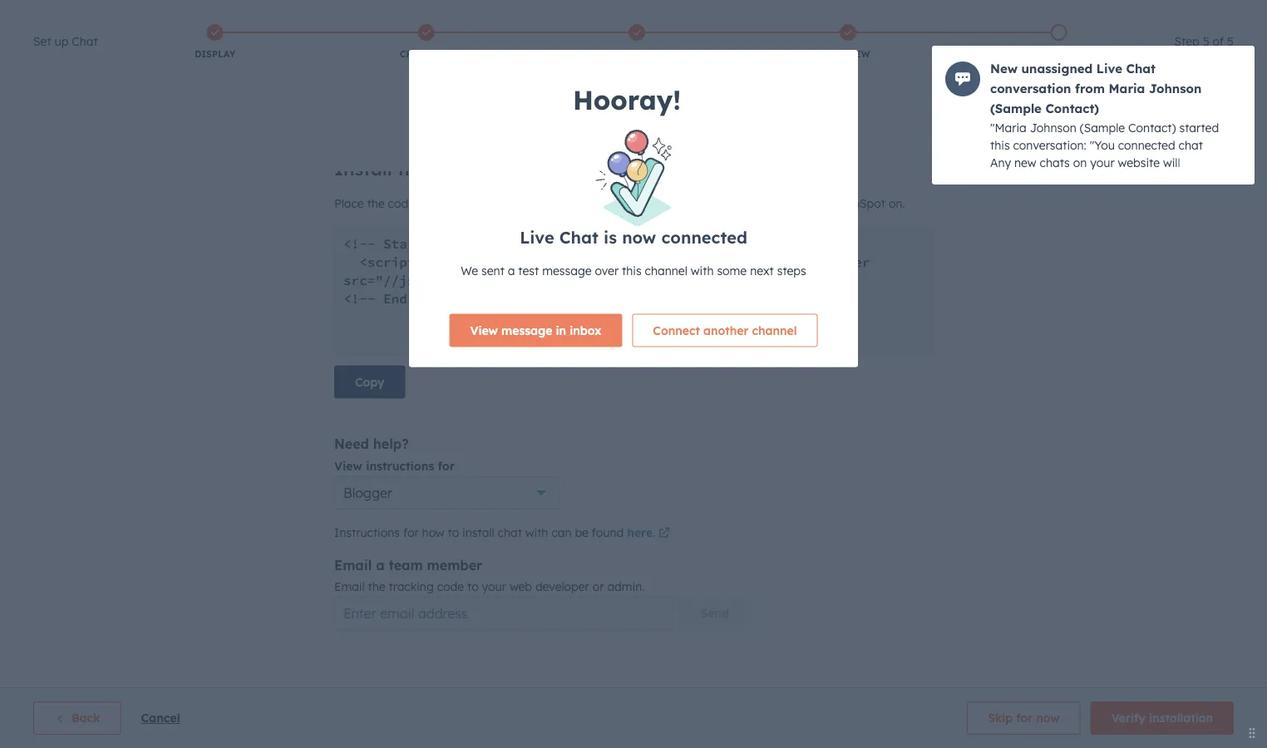 Task type: vqa. For each thing, say whether or not it's contained in the screenshot.
Verify Installation
yes



Task type: locate. For each thing, give the bounding box(es) containing it.
send inside "new unassigned live chat conversation from maria johnson (sample contact) "maria johnson (sample contact) started this conversation: "you connected chat any new chats on your website will appear here. choose what you'd like to do next:  try it out  send a test chat from any page where the tracking code is installed: https://app.hubspot.com/live-messages- settings/44228039/inboxes/362991405/live- chat/edit/tracking? utm_tracking=chat_test_message_tracking edit your chatflow  manage your chat messaging and automation. manage chatflow: https://app.hubspot.com/chatflows"
[[1072, 190, 1099, 205]]

1 vertical spatial code
[[1127, 208, 1154, 222]]

0 horizontal spatial a
[[376, 557, 385, 574]]

connect
[[653, 323, 700, 338]]

to down member
[[467, 580, 479, 594]]

2 vertical spatial a
[[376, 557, 385, 574]]

1 horizontal spatial manage
[[1148, 312, 1193, 327]]

message left in
[[502, 323, 553, 338]]

now up we sent a test message over this channel with some next steps
[[622, 227, 656, 247]]

manage
[[1093, 295, 1138, 309], [1148, 312, 1193, 327]]

chat down started
[[1179, 138, 1203, 152]]

try
[[1020, 190, 1037, 205]]

install inside list item
[[1024, 48, 1065, 60]]

1 horizontal spatial this
[[991, 138, 1010, 152]]

a inside email a team member email the tracking code to your web developer or admin.
[[376, 557, 385, 574]]

0 vertical spatial manage
[[1093, 295, 1138, 309]]

hooray! dialog
[[409, 50, 858, 367]]

1 vertical spatial install
[[535, 123, 594, 148]]

will
[[1163, 155, 1181, 170]]

install down hooray! on the top of the page
[[535, 123, 594, 148]]

1 vertical spatial now
[[1037, 711, 1060, 726]]

a
[[1103, 190, 1110, 205], [508, 263, 515, 278], [376, 557, 385, 574]]

from left maria
[[1075, 81, 1105, 96]]

1 vertical spatial test
[[518, 263, 539, 278]]

1 email from the top
[[334, 557, 372, 574]]

1 vertical spatial channel
[[752, 323, 797, 338]]

chat down messages-
[[1169, 295, 1193, 309]]

developer
[[536, 580, 590, 594]]

2 horizontal spatial code
[[1127, 208, 1154, 222]]

new
[[1015, 155, 1037, 170]]

1 horizontal spatial is
[[1158, 208, 1166, 222]]

2 email from the top
[[334, 580, 365, 594]]

this up any
[[991, 138, 1010, 152]]

new unassigned live chat conversation from maria johnson (sample contact) "maria johnson (sample contact) started this conversation: "you connected chat any new chats on your website will appear here. choose what you'd like to do next:  try it out  send a test chat from any page where the tracking code is installed: https://app.hubspot.com/live-messages- settings/44228039/inboxes/362991405/live- chat/edit/tracking? utm_tracking=chat_test_message_tracking edit your chatflow  manage your chat messaging and automation. manage chatflow: https://app.hubspot.com/chatflows
[[991, 61, 1268, 659]]

1 5 from the left
[[1203, 34, 1210, 49]]

cancel button
[[141, 709, 180, 729]]

display completed list item
[[110, 21, 321, 64]]

1 horizontal spatial the
[[1058, 208, 1076, 222]]

0 vertical spatial this
[[991, 138, 1010, 152]]

0 vertical spatial now
[[622, 227, 656, 247]]

some
[[717, 263, 747, 278]]

chatflow
[[400, 48, 452, 60]]

verify installation button
[[1091, 702, 1234, 735]]

like
[[1171, 173, 1189, 187]]

1 vertical spatial contact)
[[1129, 120, 1176, 135]]

code down you'd
[[1127, 208, 1154, 222]]

contact)
[[1046, 101, 1100, 116], [1129, 120, 1176, 135]]

steps
[[777, 263, 807, 278]]

availability completed list item
[[532, 21, 743, 64]]

skip
[[988, 711, 1013, 726]]

0 vertical spatial channel
[[645, 263, 688, 278]]

1 horizontal spatial to
[[1192, 173, 1204, 187]]

Enter email address text field
[[334, 597, 673, 630]]

0 vertical spatial test
[[1113, 190, 1134, 205]]

connect another channel
[[653, 323, 797, 338]]

2 vertical spatial chat
[[1169, 295, 1193, 309]]

live inside "new unassigned live chat conversation from maria johnson (sample contact) "maria johnson (sample contact) started this conversation: "you connected chat any new chats on your website will appear here. choose what you'd like to do next:  try it out  send a test chat from any page where the tracking code is installed: https://app.hubspot.com/live-messages- settings/44228039/inboxes/362991405/live- chat/edit/tracking? utm_tracking=chat_test_message_tracking edit your chatflow  manage your chat messaging and automation. manage chatflow: https://app.hubspot.com/chatflows"
[[1097, 61, 1123, 77]]

0 horizontal spatial from
[[1075, 81, 1105, 96]]

manage down "utm_tracking=chat_test_message_tracking"
[[1093, 295, 1138, 309]]

0 vertical spatial connected
[[1118, 138, 1176, 152]]

tracking
[[1079, 208, 1124, 222], [389, 580, 434, 594]]

where
[[1022, 208, 1055, 222]]

https://app.hubspot.com/live-
[[991, 225, 1158, 240]]

the
[[1058, 208, 1076, 222], [368, 580, 386, 594]]

0 vertical spatial (sample
[[991, 101, 1042, 116]]

message
[[542, 263, 592, 278], [502, 323, 553, 338]]

manage right automation.
[[1148, 312, 1193, 327]]

with
[[691, 263, 714, 278]]

connected up the 'with'
[[662, 227, 748, 247]]

your left web
[[482, 580, 506, 594]]

now inside button
[[1037, 711, 1060, 726]]

to left do
[[1192, 173, 1204, 187]]

1 vertical spatial to
[[467, 580, 479, 594]]

chat inside 'hooray!' dialog
[[560, 227, 599, 247]]

email a team member email the tracking code to your web developer or admin.
[[334, 557, 645, 594]]

1 vertical spatial email
[[334, 580, 365, 594]]

to
[[1192, 173, 1204, 187], [467, 580, 479, 594]]

is up messages-
[[1158, 208, 1166, 222]]

in
[[556, 323, 566, 338]]

1 horizontal spatial contact)
[[1129, 120, 1176, 135]]

a right 'sent'
[[508, 263, 515, 278]]

from down like
[[1165, 190, 1191, 205]]

you'd
[[1138, 173, 1168, 187]]

of
[[1213, 34, 1224, 49]]

0 horizontal spatial the
[[368, 580, 386, 594]]

list containing display
[[110, 21, 1165, 64]]

1 horizontal spatial a
[[508, 263, 515, 278]]

2 5 from the left
[[1228, 34, 1234, 49]]

code down member
[[437, 580, 464, 594]]

contact) down unassigned
[[1046, 101, 1100, 116]]

1 horizontal spatial code
[[1068, 48, 1094, 60]]

0 horizontal spatial is
[[604, 227, 617, 247]]

menu item
[[1016, 0, 1054, 27]]

install code list item
[[954, 21, 1165, 64]]

0 horizontal spatial to
[[467, 580, 479, 594]]

conversation
[[991, 81, 1072, 96]]

install up unassigned
[[1024, 48, 1065, 60]]

0 vertical spatial email
[[334, 557, 372, 574]]

search image
[[1233, 43, 1244, 55]]

the inside email a team member email the tracking code to your web developer or admin.
[[368, 580, 386, 594]]

0 horizontal spatial channel
[[645, 263, 688, 278]]

0 horizontal spatial code
[[437, 580, 464, 594]]

1 horizontal spatial (sample
[[1080, 120, 1125, 135]]

on
[[1074, 155, 1087, 170]]

code inside "new unassigned live chat conversation from maria johnson (sample contact) "maria johnson (sample contact) started this conversation: "you connected chat any new chats on your website will appear here. choose what you'd like to do next:  try it out  send a test chat from any page where the tracking code is installed: https://app.hubspot.com/live-messages- settings/44228039/inboxes/362991405/live- chat/edit/tracking? utm_tracking=chat_test_message_tracking edit your chatflow  manage your chat messaging and automation. manage chatflow: https://app.hubspot.com/chatflows"
[[1127, 208, 1154, 222]]

menu
[[893, 0, 1248, 27]]

1 vertical spatial tracking
[[389, 580, 434, 594]]

member
[[427, 557, 482, 574]]

"maria
[[991, 120, 1027, 135]]

0 horizontal spatial 5
[[1203, 34, 1210, 49]]

1 horizontal spatial johnson
[[1149, 81, 1202, 96]]

or
[[593, 580, 604, 594]]

unassigned
[[1022, 61, 1093, 77]]

messaging
[[991, 312, 1050, 327]]

send button
[[680, 597, 750, 630]]

installed:
[[1169, 208, 1218, 222]]

0 vertical spatial contact)
[[1046, 101, 1100, 116]]

1 horizontal spatial connected
[[1118, 138, 1176, 152]]

1 horizontal spatial now
[[1037, 711, 1060, 726]]

0 horizontal spatial send
[[701, 606, 729, 621]]

chat
[[72, 34, 98, 49], [1127, 61, 1156, 77], [688, 123, 733, 148], [560, 227, 599, 247]]

johnson up started
[[1149, 81, 1202, 96]]

0 vertical spatial is
[[1158, 208, 1166, 222]]

your down "utm_tracking=chat_test_message_tracking"
[[1141, 295, 1166, 309]]

message left the over
[[542, 263, 592, 278]]

1 horizontal spatial install
[[1024, 48, 1065, 60]]

0 horizontal spatial now
[[622, 227, 656, 247]]

1 vertical spatial send
[[701, 606, 729, 621]]

to inside email a team member email the tracking code to your web developer or admin.
[[467, 580, 479, 594]]

a down what
[[1103, 190, 1110, 205]]

settings/44228039/inboxes/362991405/live-
[[991, 242, 1235, 257]]

tracking down team
[[389, 580, 434, 594]]

1 vertical spatial connected
[[662, 227, 748, 247]]

contact) up website
[[1129, 120, 1176, 135]]

5 right 'of'
[[1228, 34, 1234, 49]]

test down what
[[1113, 190, 1134, 205]]

1 vertical spatial from
[[1165, 190, 1191, 205]]

chat inside "new unassigned live chat conversation from maria johnson (sample contact) "maria johnson (sample contact) started this conversation: "you connected chat any new chats on your website will appear here. choose what you'd like to do next:  try it out  send a test chat from any page where the tracking code is installed: https://app.hubspot.com/live-messages- settings/44228039/inboxes/362991405/live- chat/edit/tracking? utm_tracking=chat_test_message_tracking edit your chatflow  manage your chat messaging and automation. manage chatflow: https://app.hubspot.com/chatflows"
[[1127, 61, 1156, 77]]

0 vertical spatial live
[[1097, 61, 1123, 77]]

2 vertical spatial code
[[437, 580, 464, 594]]

verify
[[1112, 711, 1146, 726]]

johnson up conversation:
[[1030, 120, 1077, 135]]

1 vertical spatial a
[[508, 263, 515, 278]]

step 5 of 5
[[1175, 34, 1234, 49]]

1 vertical spatial message
[[502, 323, 553, 338]]

0 horizontal spatial install
[[535, 123, 594, 148]]

0 horizontal spatial (sample
[[991, 101, 1042, 116]]

availability
[[603, 48, 671, 60]]

5
[[1203, 34, 1210, 49], [1228, 34, 1234, 49]]

tracking up https://app.hubspot.com/live-
[[1079, 208, 1124, 222]]

1 vertical spatial the
[[368, 580, 386, 594]]

list
[[110, 21, 1165, 64]]

Search HubSpot search field
[[1034, 35, 1238, 63]]

0 vertical spatial a
[[1103, 190, 1110, 205]]

this right the over
[[622, 263, 642, 278]]

2 horizontal spatial a
[[1103, 190, 1110, 205]]

0 horizontal spatial johnson
[[1030, 120, 1077, 135]]

code up unassigned
[[1068, 48, 1094, 60]]

0 vertical spatial install
[[1024, 48, 1065, 60]]

1 horizontal spatial test
[[1113, 190, 1134, 205]]

1 vertical spatial manage
[[1148, 312, 1193, 327]]

0 horizontal spatial manage
[[1093, 295, 1138, 309]]

0 vertical spatial to
[[1192, 173, 1204, 187]]

is inside 'hooray!' dialog
[[604, 227, 617, 247]]

1 horizontal spatial channel
[[752, 323, 797, 338]]

0 horizontal spatial live
[[520, 227, 554, 247]]

automation.
[[1078, 312, 1145, 327]]

from
[[1075, 81, 1105, 96], [1165, 190, 1191, 205]]

test
[[1113, 190, 1134, 205], [518, 263, 539, 278]]

do
[[1207, 173, 1221, 187]]

now right for
[[1037, 711, 1060, 726]]

install
[[1024, 48, 1065, 60], [535, 123, 594, 148]]

1 horizontal spatial from
[[1165, 190, 1191, 205]]

chats
[[1040, 155, 1070, 170]]

email
[[334, 557, 372, 574], [334, 580, 365, 594]]

back button
[[33, 702, 121, 735]]

is
[[1158, 208, 1166, 222], [604, 227, 617, 247]]

(sample up ""you"
[[1080, 120, 1125, 135]]

johnson
[[1149, 81, 1202, 96], [1030, 120, 1077, 135]]

cancel
[[141, 711, 180, 726]]

chat up maria
[[1127, 61, 1156, 77]]

started
[[1180, 120, 1219, 135]]

0 vertical spatial the
[[1058, 208, 1076, 222]]

1 vertical spatial is
[[604, 227, 617, 247]]

0 horizontal spatial connected
[[662, 227, 748, 247]]

code inside email a team member email the tracking code to your web developer or admin.
[[437, 580, 464, 594]]

0 vertical spatial tracking
[[1079, 208, 1124, 222]]

test right 'sent'
[[518, 263, 539, 278]]

0 horizontal spatial tracking
[[389, 580, 434, 594]]

hooray!
[[573, 83, 681, 116]]

chat right up
[[72, 34, 98, 49]]

1 horizontal spatial 5
[[1228, 34, 1234, 49]]

help image
[[1062, 7, 1077, 22]]

0 vertical spatial code
[[1068, 48, 1094, 60]]

1 vertical spatial johnson
[[1030, 120, 1077, 135]]

a left team
[[376, 557, 385, 574]]

channel left the 'with'
[[645, 263, 688, 278]]

connected up website
[[1118, 138, 1176, 152]]

installation
[[1149, 711, 1213, 726]]

0 vertical spatial chat
[[1179, 138, 1203, 152]]

0 horizontal spatial test
[[518, 263, 539, 278]]

any
[[991, 155, 1011, 170]]

chat down you'd
[[1137, 190, 1162, 205]]

this
[[991, 138, 1010, 152], [622, 263, 642, 278]]

0 vertical spatial send
[[1072, 190, 1099, 205]]

0 horizontal spatial this
[[622, 263, 642, 278]]

5 left 'of'
[[1203, 34, 1210, 49]]

chat up the over
[[560, 227, 599, 247]]

0 vertical spatial johnson
[[1149, 81, 1202, 96]]

1 horizontal spatial tracking
[[1079, 208, 1124, 222]]

channel right another on the right of page
[[752, 323, 797, 338]]

1 horizontal spatial live
[[1097, 61, 1123, 77]]

connected
[[1118, 138, 1176, 152], [662, 227, 748, 247]]

live
[[1097, 61, 1123, 77], [520, 227, 554, 247]]

1 vertical spatial (sample
[[1080, 120, 1125, 135]]

1 vertical spatial this
[[622, 263, 642, 278]]

(sample
[[991, 101, 1042, 116], [1080, 120, 1125, 135]]

your
[[1091, 155, 1115, 170], [1015, 295, 1040, 309], [1141, 295, 1166, 309], [482, 580, 506, 594]]

is up the over
[[604, 227, 617, 247]]

out
[[1051, 190, 1069, 205]]

1 vertical spatial live
[[520, 227, 554, 247]]

(sample up ""maria"
[[991, 101, 1042, 116]]

1 horizontal spatial send
[[1072, 190, 1099, 205]]



Task type: describe. For each thing, give the bounding box(es) containing it.
now inside 'hooray!' dialog
[[622, 227, 656, 247]]

next:
[[991, 190, 1017, 205]]

maria
[[1109, 81, 1146, 96]]

tracking inside email a team member email the tracking code to your web developer or admin.
[[389, 580, 434, 594]]

hubspot
[[599, 123, 682, 148]]

the inside "new unassigned live chat conversation from maria johnson (sample contact) "maria johnson (sample contact) started this conversation: "you connected chat any new chats on your website will appear here. choose what you'd like to do next:  try it out  send a test chat from any page where the tracking code is installed: https://app.hubspot.com/live-messages- settings/44228039/inboxes/362991405/live- chat/edit/tracking? utm_tracking=chat_test_message_tracking edit your chatflow  manage your chat messaging and automation. manage chatflow: https://app.hubspot.com/chatflows"
[[1058, 208, 1076, 222]]

view message in inbox button
[[449, 314, 622, 347]]

we sent a test message over this channel with some next steps
[[461, 263, 807, 278]]

back
[[72, 711, 100, 726]]

inbox
[[570, 323, 602, 338]]

your down ""you"
[[1091, 155, 1115, 170]]

0 vertical spatial from
[[1075, 81, 1105, 96]]

code inside list item
[[1068, 48, 1094, 60]]

chat inside heading
[[72, 34, 98, 49]]

over
[[595, 263, 619, 278]]

next
[[750, 263, 774, 278]]

set up chat heading
[[33, 32, 98, 52]]

send inside button
[[701, 606, 729, 621]]

"you
[[1090, 138, 1115, 152]]

install hubspot chat
[[535, 123, 733, 148]]

for
[[1017, 711, 1033, 726]]

a inside dialog
[[508, 263, 515, 278]]

this inside "new unassigned live chat conversation from maria johnson (sample contact) "maria johnson (sample contact) started this conversation: "you connected chat any new chats on your website will appear here. choose what you'd like to do next:  try it out  send a test chat from any page where the tracking code is installed: https://app.hubspot.com/live-messages- settings/44228039/inboxes/362991405/live- chat/edit/tracking? utm_tracking=chat_test_message_tracking edit your chatflow  manage your chat messaging and automation. manage chatflow: https://app.hubspot.com/chatflows"
[[991, 138, 1010, 152]]

sent
[[482, 263, 505, 278]]

install code
[[1024, 48, 1094, 60]]

install for install code
[[1024, 48, 1065, 60]]

is inside "new unassigned live chat conversation from maria johnson (sample contact) "maria johnson (sample contact) started this conversation: "you connected chat any new chats on your website will appear here. choose what you'd like to do next:  try it out  send a test chat from any page where the tracking code is installed: https://app.hubspot.com/live-messages- settings/44228039/inboxes/362991405/live- chat/edit/tracking? utm_tracking=chat_test_message_tracking edit your chatflow  manage your chat messaging and automation. manage chatflow: https://app.hubspot.com/chatflows"
[[1158, 208, 1166, 222]]

skip for now
[[988, 711, 1060, 726]]

install for install hubspot chat
[[535, 123, 594, 148]]

search button
[[1224, 35, 1253, 63]]

channel inside connect another channel button
[[752, 323, 797, 338]]

view
[[470, 323, 498, 338]]

0 horizontal spatial contact)
[[1046, 101, 1100, 116]]

team
[[389, 557, 423, 574]]

what
[[1108, 173, 1135, 187]]

new
[[991, 61, 1018, 77]]

test inside 'hooray!' dialog
[[518, 263, 539, 278]]

edit
[[991, 295, 1012, 309]]

help button
[[1056, 0, 1084, 27]]

another
[[704, 323, 749, 338]]

live inside 'hooray!' dialog
[[520, 227, 554, 247]]

view message in inbox
[[470, 323, 602, 338]]

connected inside "new unassigned live chat conversation from maria johnson (sample contact) "maria johnson (sample contact) started this conversation: "you connected chat any new chats on your website will appear here. choose what you'd like to do next:  try it out  send a test chat from any page where the tracking code is installed: https://app.hubspot.com/live-messages- settings/44228039/inboxes/362991405/live- chat/edit/tracking? utm_tracking=chat_test_message_tracking edit your chatflow  manage your chat messaging and automation. manage chatflow: https://app.hubspot.com/chatflows"
[[1118, 138, 1176, 152]]

tracking inside "new unassigned live chat conversation from maria johnson (sample contact) "maria johnson (sample contact) started this conversation: "you connected chat any new chats on your website will appear here. choose what you'd like to do next:  try it out  send a test chat from any page where the tracking code is installed: https://app.hubspot.com/live-messages- settings/44228039/inboxes/362991405/live- chat/edit/tracking? utm_tracking=chat_test_message_tracking edit your chatflow  manage your chat messaging and automation. manage chatflow: https://app.hubspot.com/chatflows"
[[1079, 208, 1124, 222]]

preview
[[826, 48, 871, 60]]

set
[[33, 34, 51, 49]]

messages-
[[1158, 225, 1217, 240]]

this inside 'hooray!' dialog
[[622, 263, 642, 278]]

live chat is now connected
[[520, 227, 748, 247]]

chat/edit/tracking?
[[991, 260, 1099, 274]]

utm_tracking=chat_test_message_tracking
[[991, 277, 1236, 292]]

web
[[510, 580, 532, 594]]

conversation:
[[1013, 138, 1087, 152]]

message inside button
[[502, 323, 553, 338]]

connect another channel button
[[632, 314, 818, 347]]

choose
[[1063, 173, 1104, 187]]

and
[[1054, 312, 1075, 327]]

it
[[1040, 190, 1047, 205]]

chatflow completed list item
[[321, 21, 532, 64]]

page
[[991, 208, 1019, 222]]

here.
[[1034, 173, 1060, 187]]

preview completed list item
[[743, 21, 954, 64]]

test inside "new unassigned live chat conversation from maria johnson (sample contact) "maria johnson (sample contact) started this conversation: "you connected chat any new chats on your website will appear here. choose what you'd like to do next:  try it out  send a test chat from any page where the tracking code is installed: https://app.hubspot.com/live-messages- settings/44228039/inboxes/362991405/live- chat/edit/tracking? utm_tracking=chat_test_message_tracking edit your chatflow  manage your chat messaging and automation. manage chatflow: https://app.hubspot.com/chatflows"
[[1113, 190, 1134, 205]]

website
[[1118, 155, 1160, 170]]

1 vertical spatial chat
[[1137, 190, 1162, 205]]

to inside "new unassigned live chat conversation from maria johnson (sample contact) "maria johnson (sample contact) started this conversation: "you connected chat any new chats on your website will appear here. choose what you'd like to do next:  try it out  send a test chat from any page where the tracking code is installed: https://app.hubspot.com/live-messages- settings/44228039/inboxes/362991405/live- chat/edit/tracking? utm_tracking=chat_test_message_tracking edit your chatflow  manage your chat messaging and automation. manage chatflow: https://app.hubspot.com/chatflows"
[[1192, 173, 1204, 187]]

we
[[461, 263, 478, 278]]

connected inside 'hooray!' dialog
[[662, 227, 748, 247]]

chatflow:
[[991, 330, 1040, 344]]

skip for now button
[[967, 702, 1081, 735]]

your inside email a team member email the tracking code to your web developer or admin.
[[482, 580, 506, 594]]

step
[[1175, 34, 1200, 49]]

your up 'messaging'
[[1015, 295, 1040, 309]]

0 vertical spatial message
[[542, 263, 592, 278]]

set up chat
[[33, 34, 98, 49]]

verify installation
[[1112, 711, 1213, 726]]

a inside "new unassigned live chat conversation from maria johnson (sample contact) "maria johnson (sample contact) started this conversation: "you connected chat any new chats on your website will appear here. choose what you'd like to do next:  try it out  send a test chat from any page where the tracking code is installed: https://app.hubspot.com/live-messages- settings/44228039/inboxes/362991405/live- chat/edit/tracking? utm_tracking=chat_test_message_tracking edit your chatflow  manage your chat messaging and automation. manage chatflow: https://app.hubspot.com/chatflows"
[[1103, 190, 1110, 205]]

up
[[54, 34, 68, 49]]

display
[[195, 48, 235, 60]]

chatflow
[[1043, 295, 1090, 309]]

any
[[1194, 190, 1215, 205]]

appear
[[991, 173, 1030, 187]]

admin.
[[607, 580, 645, 594]]

chat right hubspot
[[688, 123, 733, 148]]



